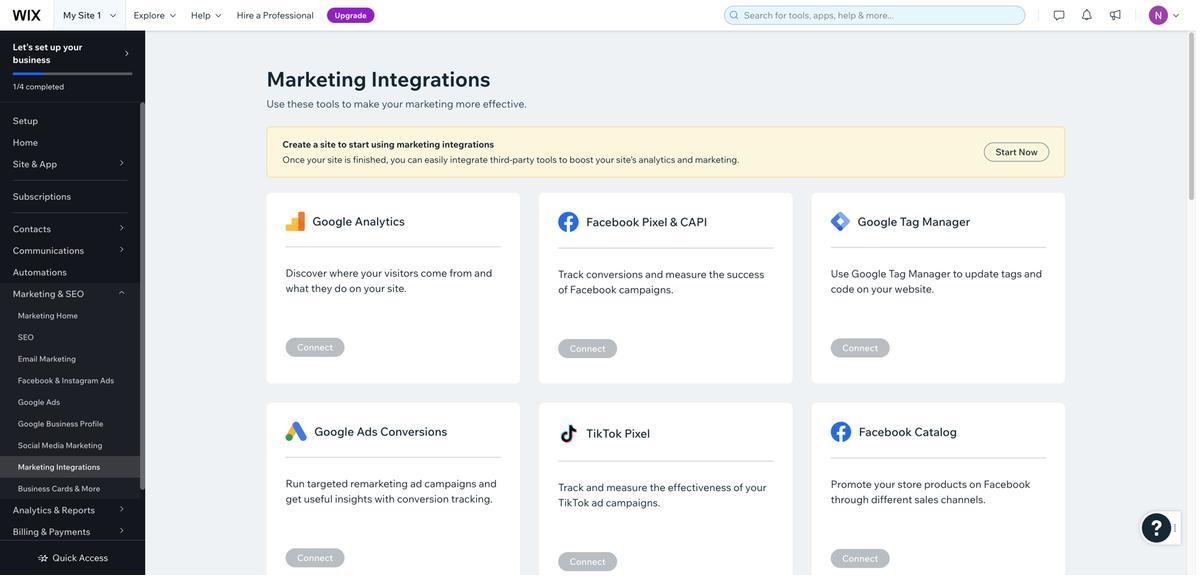 Task type: vqa. For each thing, say whether or not it's contained in the screenshot.


Task type: locate. For each thing, give the bounding box(es) containing it.
0 horizontal spatial analytics
[[13, 505, 52, 516]]

do
[[334, 282, 347, 295]]

1 vertical spatial tiktok
[[558, 497, 589, 510]]

and inside track conversions and measure the success of facebook campaigns.
[[645, 268, 663, 281]]

1 track from the top
[[558, 268, 584, 281]]

tools inside create a site to start using marketing integrations once your site is finished, you can easily integrate third-party tools to boost your site's analytics and marketing.
[[536, 154, 557, 165]]

facebook & instagram ads
[[18, 376, 114, 386]]

0 horizontal spatial site
[[13, 159, 29, 170]]

0 vertical spatial ad
[[410, 478, 422, 490]]

0 horizontal spatial of
[[558, 283, 568, 296]]

and
[[677, 154, 693, 165], [474, 267, 492, 280], [1024, 268, 1042, 280], [645, 268, 663, 281], [479, 478, 497, 490], [586, 482, 604, 494]]

on right code in the right of the page
[[857, 283, 869, 296]]

1 vertical spatial site
[[13, 159, 29, 170]]

google for google ads
[[18, 398, 44, 407]]

facebook up conversions
[[586, 215, 639, 229]]

manager
[[922, 215, 970, 229], [908, 268, 951, 280]]

these
[[287, 97, 314, 110]]

targeted
[[307, 478, 348, 490]]

site left the 1
[[78, 10, 95, 21]]

your inside 'promote your store products on facebook through different sales channels.'
[[874, 478, 895, 491]]

through
[[831, 494, 869, 506]]

business up social media marketing
[[46, 419, 78, 429]]

marketing inside 'link'
[[18, 311, 55, 321]]

come
[[421, 267, 447, 280]]

facebook catalog
[[859, 425, 957, 439]]

0 vertical spatial analytics
[[355, 214, 405, 229]]

facebook inside sidebar element
[[18, 376, 53, 386]]

the left effectiveness
[[650, 482, 666, 494]]

0 vertical spatial tools
[[316, 97, 339, 110]]

1 horizontal spatial a
[[313, 139, 318, 150]]

home link
[[0, 132, 140, 153]]

integrations
[[371, 66, 490, 92], [56, 463, 100, 472]]

1 vertical spatial the
[[650, 482, 666, 494]]

your left "site." at the left of the page
[[364, 282, 385, 295]]

0 vertical spatial manager
[[922, 215, 970, 229]]

google ads
[[18, 398, 60, 407]]

site left start
[[320, 139, 336, 150]]

google for google tag manager
[[858, 215, 897, 229]]

0 vertical spatial integrations
[[371, 66, 490, 92]]

upgrade
[[335, 11, 367, 20]]

1 horizontal spatial on
[[857, 283, 869, 296]]

business cards & more
[[18, 484, 100, 494]]

google business profile link
[[0, 413, 140, 435]]

marketing up these
[[267, 66, 367, 92]]

a inside the hire a professional link
[[256, 10, 261, 21]]

1 vertical spatial home
[[56, 311, 78, 321]]

on right the do
[[349, 282, 361, 295]]

get
[[286, 493, 302, 506]]

measure down capi
[[666, 268, 707, 281]]

measure down tiktok pixel
[[606, 482, 648, 494]]

and inside create a site to start using marketing integrations once your site is finished, you can easily integrate third-party tools to boost your site's analytics and marketing.
[[677, 154, 693, 165]]

to inside use google tag manager to update tags and code on your website.
[[953, 268, 963, 280]]

quick access button
[[37, 553, 108, 564]]

once
[[282, 154, 305, 165]]

seo down automations link
[[65, 289, 84, 300]]

0 vertical spatial measure
[[666, 268, 707, 281]]

site left app
[[13, 159, 29, 170]]

site left the is
[[327, 154, 342, 165]]

to up the is
[[338, 139, 347, 150]]

sales
[[915, 494, 939, 506]]

tag
[[900, 215, 920, 229], [889, 268, 906, 280]]

analytics up billing
[[13, 505, 52, 516]]

marketing integrations link
[[0, 457, 140, 478]]

0 vertical spatial track
[[558, 268, 584, 281]]

1 vertical spatial measure
[[606, 482, 648, 494]]

1 vertical spatial use
[[831, 268, 849, 280]]

the
[[709, 268, 725, 281], [650, 482, 666, 494]]

and down tiktok pixel
[[586, 482, 604, 494]]

track inside track conversions and measure the success of facebook campaigns.
[[558, 268, 584, 281]]

2 horizontal spatial on
[[969, 478, 982, 491]]

marketing inside dropdown button
[[13, 289, 56, 300]]

start
[[996, 146, 1017, 158]]

1 horizontal spatial seo
[[65, 289, 84, 300]]

facebook pixel & capi
[[586, 215, 707, 229]]

sidebar element
[[0, 31, 145, 576]]

1 vertical spatial ad
[[592, 497, 604, 510]]

upgrade button
[[327, 8, 374, 23]]

billing & payments button
[[0, 522, 140, 543]]

google for google business profile
[[18, 419, 44, 429]]

automations
[[13, 267, 67, 278]]

catalog
[[915, 425, 957, 439]]

social media marketing link
[[0, 435, 140, 457]]

tag inside use google tag manager to update tags and code on your website.
[[889, 268, 906, 280]]

marketing for marketing integrations
[[18, 463, 55, 472]]

0 horizontal spatial use
[[267, 97, 285, 110]]

facebook inside track conversions and measure the success of facebook campaigns.
[[570, 283, 617, 296]]

track inside track and measure the effectiveness of your tiktok ad campaigns.
[[558, 482, 584, 494]]

profile
[[80, 419, 103, 429]]

and right tags
[[1024, 268, 1042, 280]]

& left app
[[31, 159, 37, 170]]

marketing inside marketing integrations use these tools to make your marketing more effective.
[[267, 66, 367, 92]]

marketing down marketing & seo
[[18, 311, 55, 321]]

use up code in the right of the page
[[831, 268, 849, 280]]

set
[[35, 41, 48, 53]]

a right create
[[313, 139, 318, 150]]

1 horizontal spatial the
[[709, 268, 725, 281]]

analytics
[[639, 154, 675, 165]]

home down setup
[[13, 137, 38, 148]]

code
[[831, 283, 855, 296]]

create a site to start using marketing integrations once your site is finished, you can easily integrate third-party tools to boost your site's analytics and marketing.
[[282, 139, 739, 165]]

0 horizontal spatial integrations
[[56, 463, 100, 472]]

integrations
[[442, 139, 494, 150]]

0 vertical spatial marketing
[[405, 97, 453, 110]]

0 vertical spatial business
[[46, 419, 78, 429]]

marketing left more
[[405, 97, 453, 110]]

marketing & seo button
[[0, 283, 140, 305]]

1 horizontal spatial of
[[734, 482, 743, 494]]

1 vertical spatial ads
[[46, 398, 60, 407]]

your inside marketing integrations use these tools to make your marketing more effective.
[[382, 97, 403, 110]]

integrations up more
[[371, 66, 490, 92]]

media
[[42, 441, 64, 451]]

1 vertical spatial tag
[[889, 268, 906, 280]]

& for payments
[[41, 527, 47, 538]]

party
[[512, 154, 534, 165]]

1 horizontal spatial analytics
[[355, 214, 405, 229]]

0 vertical spatial of
[[558, 283, 568, 296]]

0 horizontal spatial the
[[650, 482, 666, 494]]

1 vertical spatial manager
[[908, 268, 951, 280]]

home down marketing & seo dropdown button
[[56, 311, 78, 321]]

on inside 'promote your store products on facebook through different sales channels.'
[[969, 478, 982, 491]]

remarketing
[[350, 478, 408, 490]]

ad
[[410, 478, 422, 490], [592, 497, 604, 510]]

use left these
[[267, 97, 285, 110]]

facebook up channels.
[[984, 478, 1030, 491]]

ad inside track and measure the effectiveness of your tiktok ad campaigns.
[[592, 497, 604, 510]]

and inside run targeted remarketing ad campaigns and get useful insights with conversion tracking.
[[479, 478, 497, 490]]

on inside use google tag manager to update tags and code on your website.
[[857, 283, 869, 296]]

ads up google business profile
[[46, 398, 60, 407]]

0 vertical spatial pixel
[[642, 215, 667, 229]]

ads for google ads
[[46, 398, 60, 407]]

1 horizontal spatial tools
[[536, 154, 557, 165]]

marketing down the "profile"
[[66, 441, 102, 451]]

1
[[97, 10, 101, 21]]

1 vertical spatial marketing
[[397, 139, 440, 150]]

0 vertical spatial campaigns.
[[619, 283, 674, 296]]

your right where
[[361, 267, 382, 280]]

facebook & instagram ads link
[[0, 370, 140, 392]]

0 vertical spatial seo
[[65, 289, 84, 300]]

your inside track and measure the effectiveness of your tiktok ad campaigns.
[[745, 482, 767, 494]]

visitors
[[384, 267, 418, 280]]

& left instagram
[[55, 376, 60, 386]]

& right billing
[[41, 527, 47, 538]]

facebook down conversions
[[570, 283, 617, 296]]

track for facebook
[[558, 268, 584, 281]]

integrations for marketing integrations
[[56, 463, 100, 472]]

manager up the website.
[[908, 268, 951, 280]]

your left the website.
[[871, 283, 892, 296]]

a right hire at the top left of the page
[[256, 10, 261, 21]]

track for tiktok
[[558, 482, 584, 494]]

marketing down social
[[18, 463, 55, 472]]

google ads conversions
[[314, 425, 447, 439]]

seo up the email at the left bottom of the page
[[18, 333, 34, 342]]

home inside 'link'
[[56, 311, 78, 321]]

1 vertical spatial seo
[[18, 333, 34, 342]]

tools right these
[[316, 97, 339, 110]]

site
[[78, 10, 95, 21], [13, 159, 29, 170]]

marketing up facebook & instagram ads
[[39, 354, 76, 364]]

your right effectiveness
[[745, 482, 767, 494]]

effectiveness
[[668, 482, 731, 494]]

start now button
[[984, 143, 1049, 162]]

seo
[[65, 289, 84, 300], [18, 333, 34, 342]]

0 vertical spatial a
[[256, 10, 261, 21]]

campaigns.
[[619, 283, 674, 296], [606, 497, 660, 510]]

google for google ads conversions
[[314, 425, 354, 439]]

integrations up business cards & more link
[[56, 463, 100, 472]]

1 horizontal spatial use
[[831, 268, 849, 280]]

tiktok inside track and measure the effectiveness of your tiktok ad campaigns.
[[558, 497, 589, 510]]

tools right the party
[[536, 154, 557, 165]]

1 horizontal spatial ads
[[100, 376, 114, 386]]

0 horizontal spatial on
[[349, 282, 361, 295]]

on up channels.
[[969, 478, 982, 491]]

marketing
[[267, 66, 367, 92], [13, 289, 56, 300], [18, 311, 55, 321], [39, 354, 76, 364], [66, 441, 102, 451], [18, 463, 55, 472]]

1 horizontal spatial ad
[[592, 497, 604, 510]]

tools inside marketing integrations use these tools to make your marketing more effective.
[[316, 97, 339, 110]]

integrations inside marketing integrations use these tools to make your marketing more effective.
[[371, 66, 490, 92]]

the left success at the top
[[709, 268, 725, 281]]

to inside marketing integrations use these tools to make your marketing more effective.
[[342, 97, 352, 110]]

on
[[349, 282, 361, 295], [857, 283, 869, 296], [969, 478, 982, 491]]

create
[[282, 139, 311, 150]]

1 vertical spatial campaigns.
[[606, 497, 660, 510]]

more
[[456, 97, 481, 110]]

ads left conversions
[[357, 425, 378, 439]]

site inside popup button
[[13, 159, 29, 170]]

conversions
[[380, 425, 447, 439]]

1 vertical spatial integrations
[[56, 463, 100, 472]]

email
[[18, 354, 38, 364]]

ad inside run targeted remarketing ad campaigns and get useful insights with conversion tracking.
[[410, 478, 422, 490]]

marketing down automations in the left top of the page
[[13, 289, 56, 300]]

1 horizontal spatial measure
[[666, 268, 707, 281]]

your right make
[[382, 97, 403, 110]]

analytics up visitors
[[355, 214, 405, 229]]

business left cards
[[18, 484, 50, 494]]

and up tracking.
[[479, 478, 497, 490]]

your left site's at right
[[596, 154, 614, 165]]

0 vertical spatial use
[[267, 97, 285, 110]]

of
[[558, 283, 568, 296], [734, 482, 743, 494]]

quick
[[52, 553, 77, 564]]

google business profile
[[18, 419, 103, 429]]

facebook up google ads on the left bottom of page
[[18, 376, 53, 386]]

2 horizontal spatial ads
[[357, 425, 378, 439]]

1 vertical spatial tools
[[536, 154, 557, 165]]

the inside track conversions and measure the success of facebook campaigns.
[[709, 268, 725, 281]]

site's
[[616, 154, 637, 165]]

1 vertical spatial of
[[734, 482, 743, 494]]

google
[[312, 214, 352, 229], [858, 215, 897, 229], [851, 268, 886, 280], [18, 398, 44, 407], [18, 419, 44, 429], [314, 425, 354, 439]]

use
[[267, 97, 285, 110], [831, 268, 849, 280]]

your right up on the left top
[[63, 41, 82, 53]]

analytics
[[355, 214, 405, 229], [13, 505, 52, 516]]

a inside create a site to start using marketing integrations once your site is finished, you can easily integrate third-party tools to boost your site's analytics and marketing.
[[313, 139, 318, 150]]

website.
[[895, 283, 934, 296]]

facebook left catalog
[[859, 425, 912, 439]]

what
[[286, 282, 309, 295]]

on inside discover where your visitors come from and what they do on your site.
[[349, 282, 361, 295]]

marketing up can
[[397, 139, 440, 150]]

2 track from the top
[[558, 482, 584, 494]]

&
[[31, 159, 37, 170], [670, 215, 678, 229], [58, 289, 63, 300], [55, 376, 60, 386], [75, 484, 80, 494], [54, 505, 60, 516], [41, 527, 47, 538]]

0 horizontal spatial a
[[256, 10, 261, 21]]

& for app
[[31, 159, 37, 170]]

2 vertical spatial ads
[[357, 425, 378, 439]]

seo link
[[0, 327, 140, 348]]

& for seo
[[58, 289, 63, 300]]

marketing for marketing integrations use these tools to make your marketing more effective.
[[267, 66, 367, 92]]

1 vertical spatial track
[[558, 482, 584, 494]]

0 vertical spatial site
[[78, 10, 95, 21]]

billing
[[13, 527, 39, 538]]

my
[[63, 10, 76, 21]]

to left update on the right of page
[[953, 268, 963, 280]]

0 horizontal spatial tools
[[316, 97, 339, 110]]

0 vertical spatial home
[[13, 137, 38, 148]]

& down business cards & more
[[54, 505, 60, 516]]

communications button
[[0, 240, 140, 262]]

& down automations link
[[58, 289, 63, 300]]

& left capi
[[670, 215, 678, 229]]

0 horizontal spatial ad
[[410, 478, 422, 490]]

integrations for marketing integrations use these tools to make your marketing more effective.
[[371, 66, 490, 92]]

finished,
[[353, 154, 388, 165]]

integrations inside sidebar element
[[56, 463, 100, 472]]

site & app button
[[0, 153, 140, 175]]

0 vertical spatial the
[[709, 268, 725, 281]]

0 horizontal spatial ads
[[46, 398, 60, 407]]

marketing & seo
[[13, 289, 84, 300]]

and right analytics
[[677, 154, 693, 165]]

and right from
[[474, 267, 492, 280]]

and right conversions
[[645, 268, 663, 281]]

and inside use google tag manager to update tags and code on your website.
[[1024, 268, 1042, 280]]

tiktok pixel
[[586, 427, 650, 441]]

let's
[[13, 41, 33, 53]]

facebook inside 'promote your store products on facebook through different sales channels.'
[[984, 478, 1030, 491]]

1 horizontal spatial home
[[56, 311, 78, 321]]

your up different
[[874, 478, 895, 491]]

1 vertical spatial analytics
[[13, 505, 52, 516]]

from
[[449, 267, 472, 280]]

to left make
[[342, 97, 352, 110]]

integrate
[[450, 154, 488, 165]]

1 vertical spatial a
[[313, 139, 318, 150]]

use inside marketing integrations use these tools to make your marketing more effective.
[[267, 97, 285, 110]]

manager up use google tag manager to update tags and code on your website.
[[922, 215, 970, 229]]

1 horizontal spatial integrations
[[371, 66, 490, 92]]

ads right instagram
[[100, 376, 114, 386]]

measure
[[666, 268, 707, 281], [606, 482, 648, 494]]

1 vertical spatial pixel
[[625, 427, 650, 441]]

0 horizontal spatial measure
[[606, 482, 648, 494]]

pixel for tiktok
[[625, 427, 650, 441]]

track
[[558, 268, 584, 281], [558, 482, 584, 494]]



Task type: describe. For each thing, give the bounding box(es) containing it.
campaigns. inside track conversions and measure the success of facebook campaigns.
[[619, 283, 674, 296]]

use google tag manager to update tags and code on your website.
[[831, 268, 1042, 296]]

automations link
[[0, 262, 140, 283]]

1 vertical spatial site
[[327, 154, 342, 165]]

more
[[81, 484, 100, 494]]

success
[[727, 268, 764, 281]]

promote
[[831, 478, 872, 491]]

help
[[191, 10, 211, 21]]

& for reports
[[54, 505, 60, 516]]

billing & payments
[[13, 527, 90, 538]]

payments
[[49, 527, 90, 538]]

facebook for facebook pixel & capi
[[586, 215, 639, 229]]

now
[[1019, 146, 1038, 158]]

of inside track conversions and measure the success of facebook campaigns.
[[558, 283, 568, 296]]

campaigns
[[424, 478, 477, 490]]

marketing home
[[18, 311, 78, 321]]

1 horizontal spatial site
[[78, 10, 95, 21]]

pixel for facebook
[[642, 215, 667, 229]]

products
[[924, 478, 967, 491]]

start
[[349, 139, 369, 150]]

site & app
[[13, 159, 57, 170]]

0 vertical spatial tiktok
[[586, 427, 622, 441]]

store
[[898, 478, 922, 491]]

marketing integrations
[[18, 463, 100, 472]]

tracking.
[[451, 493, 493, 506]]

update
[[965, 268, 999, 280]]

google inside use google tag manager to update tags and code on your website.
[[851, 268, 886, 280]]

a for site
[[313, 139, 318, 150]]

track conversions and measure the success of facebook campaigns.
[[558, 268, 764, 296]]

google for google analytics
[[312, 214, 352, 229]]

the inside track and measure the effectiveness of your tiktok ad campaigns.
[[650, 482, 666, 494]]

google analytics
[[312, 214, 405, 229]]

effective.
[[483, 97, 527, 110]]

google ads link
[[0, 392, 140, 413]]

using
[[371, 139, 395, 150]]

analytics & reports
[[13, 505, 95, 516]]

setup link
[[0, 110, 140, 132]]

1/4
[[13, 82, 24, 91]]

tags
[[1001, 268, 1022, 280]]

insights
[[335, 493, 372, 506]]

marketing for marketing home
[[18, 311, 55, 321]]

with
[[375, 493, 395, 506]]

manager inside use google tag manager to update tags and code on your website.
[[908, 268, 951, 280]]

a for professional
[[256, 10, 261, 21]]

discover
[[286, 267, 327, 280]]

campaigns. inside track and measure the effectiveness of your tiktok ad campaigns.
[[606, 497, 660, 510]]

0 vertical spatial site
[[320, 139, 336, 150]]

explore
[[134, 10, 165, 21]]

business
[[13, 54, 50, 65]]

marketing inside create a site to start using marketing integrations once your site is finished, you can easily integrate third-party tools to boost your site's analytics and marketing.
[[397, 139, 440, 150]]

business cards & more link
[[0, 478, 140, 500]]

email marketing
[[18, 354, 76, 364]]

subscriptions
[[13, 191, 71, 202]]

of inside track and measure the effectiveness of your tiktok ad campaigns.
[[734, 482, 743, 494]]

conversions
[[586, 268, 643, 281]]

instagram
[[62, 376, 98, 386]]

conversion
[[397, 493, 449, 506]]

0 vertical spatial ads
[[100, 376, 114, 386]]

marketing home link
[[0, 305, 140, 327]]

and inside discover where your visitors come from and what they do on your site.
[[474, 267, 492, 280]]

social
[[18, 441, 40, 451]]

site.
[[387, 282, 407, 295]]

access
[[79, 553, 108, 564]]

hire a professional
[[237, 10, 314, 21]]

use inside use google tag manager to update tags and code on your website.
[[831, 268, 849, 280]]

measure inside track and measure the effectiveness of your tiktok ad campaigns.
[[606, 482, 648, 494]]

run
[[286, 478, 305, 490]]

they
[[311, 282, 332, 295]]

analytics inside popup button
[[13, 505, 52, 516]]

and inside track and measure the effectiveness of your tiktok ad campaigns.
[[586, 482, 604, 494]]

0 horizontal spatial home
[[13, 137, 38, 148]]

reports
[[62, 505, 95, 516]]

make
[[354, 97, 380, 110]]

ads for google ads conversions
[[357, 425, 378, 439]]

setup
[[13, 115, 38, 126]]

facebook for facebook catalog
[[859, 425, 912, 439]]

app
[[39, 159, 57, 170]]

is
[[344, 154, 351, 165]]

seo inside dropdown button
[[65, 289, 84, 300]]

your inside 'let's set up your business'
[[63, 41, 82, 53]]

let's set up your business
[[13, 41, 82, 65]]

& for instagram
[[55, 376, 60, 386]]

marketing for marketing & seo
[[13, 289, 56, 300]]

boost
[[569, 154, 594, 165]]

your right once
[[307, 154, 325, 165]]

0 vertical spatial tag
[[900, 215, 920, 229]]

professional
[[263, 10, 314, 21]]

1 vertical spatial business
[[18, 484, 50, 494]]

capi
[[680, 215, 707, 229]]

your inside use google tag manager to update tags and code on your website.
[[871, 283, 892, 296]]

up
[[50, 41, 61, 53]]

Search for tools, apps, help & more... field
[[740, 6, 1021, 24]]

useful
[[304, 493, 333, 506]]

marketing inside marketing integrations use these tools to make your marketing more effective.
[[405, 97, 453, 110]]

subscriptions link
[[0, 186, 140, 208]]

quick access
[[52, 553, 108, 564]]

to left boost
[[559, 154, 567, 165]]

you
[[390, 154, 406, 165]]

third-
[[490, 154, 512, 165]]

promote your store products on facebook through different sales channels.
[[831, 478, 1030, 506]]

easily
[[424, 154, 448, 165]]

& left more
[[75, 484, 80, 494]]

measure inside track conversions and measure the success of facebook campaigns.
[[666, 268, 707, 281]]

0 horizontal spatial seo
[[18, 333, 34, 342]]

facebook for facebook & instagram ads
[[18, 376, 53, 386]]

hire
[[237, 10, 254, 21]]



